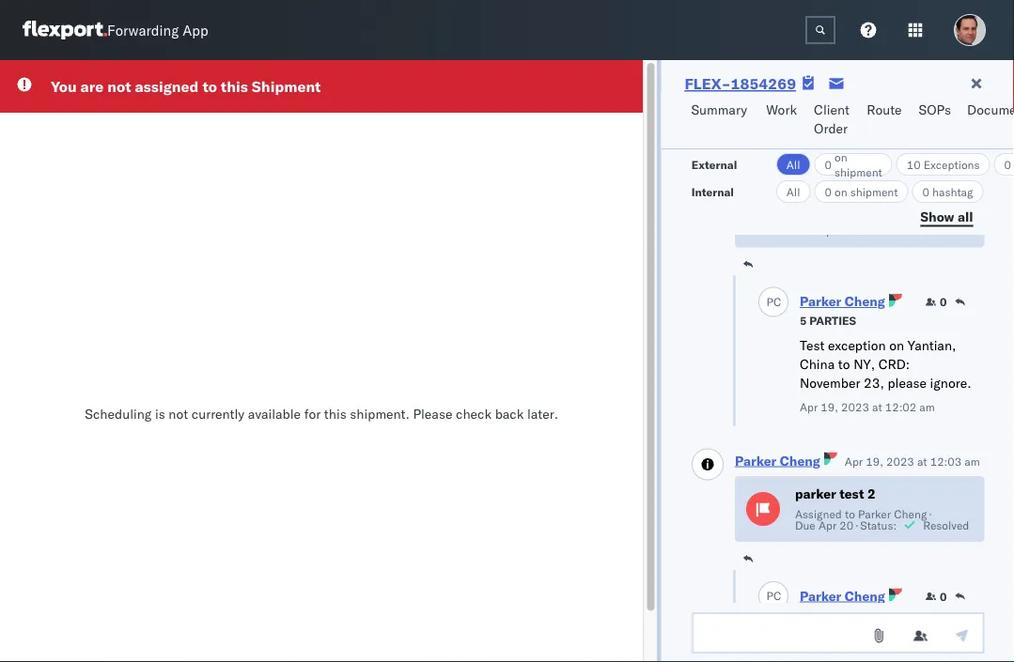 Task type: describe. For each thing, give the bounding box(es) containing it.
show
[[920, 208, 954, 225]]

2 p c from the top
[[766, 589, 781, 604]]

docume
[[967, 102, 1014, 118]]

am inside test exception on yantian, china to ny, crd: november 23, please ignore. apr 19, 2023 at 12:02 am
[[919, 400, 935, 415]]

ny,
[[853, 356, 875, 372]]

exception
[[828, 337, 886, 353]]

2 c from the top
[[773, 589, 781, 604]]

cheng down assigned to parker cheng due apr 20
[[844, 588, 885, 604]]

0 hashtag
[[922, 185, 973, 199]]

are
[[80, 77, 104, 96]]

parker cheng button for bottommost 0 button
[[799, 588, 885, 604]]

please
[[887, 375, 926, 391]]

china
[[799, 356, 835, 372]]

parker cheng button for middle 0 button
[[799, 293, 885, 310]]

work button
[[759, 93, 807, 149]]

flex-
[[685, 74, 731, 93]]

show all button
[[909, 203, 984, 231]]

2 p from the top
[[766, 589, 773, 604]]

1 vertical spatial 2023
[[886, 455, 914, 469]]

1 resolved from the top
[[923, 224, 969, 238]]

on for 10 exceptions
[[834, 150, 847, 164]]

parker cheng for middle parker cheng button
[[735, 453, 820, 469]]

apr up 5 parties button
[[818, 224, 836, 238]]

route
[[867, 102, 902, 118]]

shipment.
[[350, 406, 410, 422]]

summary
[[691, 102, 747, 118]]

all for external
[[786, 157, 800, 172]]

parker cheng for parker cheng button for middle 0 button
[[799, 293, 885, 310]]

flexport. image
[[23, 21, 107, 39]]

available
[[248, 406, 301, 422]]

hashtag
[[932, 185, 973, 199]]

flex-1854269 link
[[685, 74, 796, 93]]

20 inside assigned to parker cheng due apr 20
[[839, 518, 853, 533]]

you
[[51, 77, 77, 96]]

parker
[[795, 486, 836, 502]]

1 p c from the top
[[766, 295, 781, 309]]

23,
[[864, 375, 884, 391]]

parker cheng for parker cheng button related to bottommost 0 button
[[799, 588, 885, 604]]

apr up test at right bottom
[[845, 455, 863, 469]]

1 due from the top
[[795, 224, 815, 238]]

work
[[766, 102, 797, 118]]

you are not assigned to this shipment
[[51, 77, 321, 96]]

parker inside assigned to parker cheng due apr 20
[[858, 507, 891, 521]]

please
[[413, 406, 453, 422]]

check
[[456, 406, 492, 422]]

all button for external
[[776, 153, 810, 176]]

test
[[839, 486, 864, 502]]

apr inside assigned to parker cheng due apr 20
[[818, 518, 836, 533]]

all button for internal
[[776, 180, 810, 203]]

cheng up parties at top
[[844, 293, 885, 310]]

2 resolved from the top
[[923, 518, 969, 533]]

scheduling is not currently available for this shipment. please check back later.
[[85, 406, 558, 422]]

5 parties button
[[799, 312, 856, 329]]

forwarding app link
[[23, 21, 208, 39]]

sops
[[919, 102, 951, 118]]

all
[[957, 208, 973, 225]]

12:03
[[930, 455, 961, 469]]

summary button
[[684, 93, 759, 149]]

2 vertical spatial 0 button
[[925, 589, 947, 604]]

cheng up parker
[[780, 453, 820, 469]]

currently
[[192, 406, 245, 422]]

scheduling
[[85, 406, 152, 422]]

test exception on yantian, china to ny, crd: november 23, please ignore. apr 19, 2023 at 12:02 am
[[799, 337, 971, 415]]

order
[[814, 120, 848, 137]]

1 vertical spatial 19,
[[866, 455, 883, 469]]

5
[[799, 314, 806, 328]]

parker test 2
[[795, 486, 875, 502]]

all for internal
[[786, 185, 800, 199]]



Task type: vqa. For each thing, say whether or not it's contained in the screenshot.
23,
yes



Task type: locate. For each thing, give the bounding box(es) containing it.
on inside test exception on yantian, china to ny, crd: november 23, please ignore. apr 19, 2023 at 12:02 am
[[889, 337, 904, 353]]

1 vertical spatial due
[[795, 518, 815, 533]]

2 all from the top
[[786, 185, 800, 199]]

cheng down apr 19, 2023 at 12:03 am
[[894, 507, 927, 521]]

1 horizontal spatial 19,
[[866, 455, 883, 469]]

at inside test exception on yantian, china to ny, crd: november 23, please ignore. apr 19, 2023 at 12:02 am
[[872, 400, 882, 415]]

0 vertical spatial shipment
[[834, 165, 882, 179]]

1 vertical spatial 0 button
[[925, 295, 947, 310]]

2 vertical spatial parker cheng button
[[799, 588, 885, 604]]

12:02
[[885, 400, 916, 415]]

0 vertical spatial 20
[[839, 224, 853, 238]]

0 on shipment up the due apr 20 in the top of the page
[[825, 185, 898, 199]]

exceptions
[[923, 157, 980, 172]]

parties
[[809, 314, 856, 328]]

not right are
[[107, 77, 131, 96]]

0 vertical spatial am
[[919, 400, 935, 415]]

1 vertical spatial all button
[[776, 180, 810, 203]]

apr 19, 2023 at 12:03 am
[[845, 455, 980, 469]]

at left 12:03
[[917, 455, 927, 469]]

app
[[183, 21, 208, 39]]

0 on shipment
[[825, 150, 882, 179], [825, 185, 898, 199]]

5 parties
[[799, 314, 856, 328]]

yantian,
[[907, 337, 956, 353]]

route button
[[860, 93, 911, 149]]

1 0 on shipment from the top
[[825, 150, 882, 179]]

due
[[795, 224, 815, 238], [795, 518, 815, 533]]

0 vertical spatial parker cheng button
[[799, 293, 885, 310]]

2 vertical spatial to
[[845, 507, 855, 521]]

resolved
[[923, 224, 969, 238], [923, 518, 969, 533]]

20
[[839, 224, 853, 238], [839, 518, 853, 533]]

to inside assigned to parker cheng due apr 20
[[845, 507, 855, 521]]

1 vertical spatial am
[[964, 455, 980, 469]]

sops button
[[911, 93, 960, 149]]

2023
[[841, 400, 869, 415], [886, 455, 914, 469]]

not for are
[[107, 77, 131, 96]]

0 vertical spatial to
[[202, 77, 217, 96]]

shipment
[[252, 77, 321, 96]]

2 0 on shipment from the top
[[825, 185, 898, 199]]

0 horizontal spatial 2023
[[841, 400, 869, 415]]

at left 12:02
[[872, 400, 882, 415]]

client order button
[[807, 93, 860, 149]]

0 vertical spatial c
[[773, 295, 781, 309]]

not for is
[[169, 406, 188, 422]]

parker cheng button up parties at top
[[799, 293, 885, 310]]

due apr 20
[[795, 224, 853, 238]]

0 vertical spatial 19,
[[821, 400, 838, 415]]

19, inside test exception on yantian, china to ny, crd: november 23, please ignore. apr 19, 2023 at 12:02 am
[[821, 400, 838, 415]]

19,
[[821, 400, 838, 415], [866, 455, 883, 469]]

2 due from the top
[[795, 518, 815, 533]]

parker cheng button
[[799, 293, 885, 310], [735, 453, 820, 469], [799, 588, 885, 604]]

1854269
[[731, 74, 796, 93]]

0 vertical spatial all
[[786, 157, 800, 172]]

1 horizontal spatial 2023
[[886, 455, 914, 469]]

parker cheng down assigned to parker cheng due apr 20
[[799, 588, 885, 604]]

1 horizontal spatial not
[[169, 406, 188, 422]]

parker cheng button down assigned to parker cheng due apr 20
[[799, 588, 885, 604]]

resolved down 0 hashtag
[[923, 224, 969, 238]]

1 vertical spatial to
[[838, 356, 850, 372]]

0 horizontal spatial am
[[919, 400, 935, 415]]

c
[[773, 295, 781, 309], [773, 589, 781, 604]]

2023 inside test exception on yantian, china to ny, crd: november 23, please ignore. apr 19, 2023 at 12:02 am
[[841, 400, 869, 415]]

back
[[495, 406, 524, 422]]

all button
[[776, 153, 810, 176], [776, 180, 810, 203]]

ignore.
[[930, 375, 971, 391]]

client
[[814, 102, 850, 118]]

all button down the work button
[[776, 153, 810, 176]]

1 horizontal spatial at
[[917, 455, 927, 469]]

on down order
[[834, 150, 847, 164]]

0 inside 0 on shipment
[[825, 157, 832, 172]]

to left ny,
[[838, 356, 850, 372]]

for
[[304, 406, 321, 422]]

shipment
[[834, 165, 882, 179], [850, 185, 898, 199]]

to
[[202, 77, 217, 96], [838, 356, 850, 372], [845, 507, 855, 521]]

on
[[834, 150, 847, 164], [834, 185, 847, 199], [889, 337, 904, 353]]

assigned
[[135, 77, 199, 96]]

on up the due apr 20 in the top of the page
[[834, 185, 847, 199]]

2 all button from the top
[[776, 180, 810, 203]]

19, up the 2
[[866, 455, 883, 469]]

parker cheng button up parker
[[735, 453, 820, 469]]

docume button
[[960, 93, 1014, 149]]

0
[[825, 157, 832, 172], [1004, 157, 1011, 172], [825, 185, 832, 199], [922, 185, 929, 199], [940, 295, 947, 309], [940, 590, 947, 604]]

1 c from the top
[[773, 295, 781, 309]]

shipment for 10
[[834, 165, 882, 179]]

1 horizontal spatial am
[[964, 455, 980, 469]]

10
[[907, 157, 920, 172]]

0 horizontal spatial 19,
[[821, 400, 838, 415]]

2 20 from the top
[[839, 518, 853, 533]]

0 horizontal spatial this
[[221, 77, 248, 96]]

1 all from the top
[[786, 157, 800, 172]]

forwarding
[[107, 21, 179, 39]]

2
[[867, 486, 875, 502]]

0 vertical spatial resolved
[[923, 224, 969, 238]]

status:
[[860, 224, 896, 238], [860, 518, 896, 533]]

flex-1854269
[[685, 74, 796, 93]]

show all
[[920, 208, 973, 225]]

19, down november
[[821, 400, 838, 415]]

cheng inside assigned to parker cheng due apr 20
[[894, 507, 927, 521]]

assigned to parker cheng due apr 20
[[795, 507, 927, 533]]

cheng
[[844, 293, 885, 310], [780, 453, 820, 469], [894, 507, 927, 521], [844, 588, 885, 604]]

not right is
[[169, 406, 188, 422]]

1 vertical spatial this
[[324, 406, 347, 422]]

status: right the due apr 20 in the top of the page
[[860, 224, 896, 238]]

2 vertical spatial on
[[889, 337, 904, 353]]

all up the due apr 20 in the top of the page
[[786, 185, 800, 199]]

client order
[[814, 102, 850, 137]]

am right 12:02
[[919, 400, 935, 415]]

status: down the 2
[[860, 518, 896, 533]]

0 vertical spatial 0 on shipment
[[825, 150, 882, 179]]

crd:
[[878, 356, 910, 372]]

1 all button from the top
[[776, 153, 810, 176]]

None text field
[[806, 16, 836, 44], [691, 613, 984, 654], [806, 16, 836, 44], [691, 613, 984, 654]]

due inside assigned to parker cheng due apr 20
[[795, 518, 815, 533]]

this right for
[[324, 406, 347, 422]]

am right 12:03
[[964, 455, 980, 469]]

2 vertical spatial parker cheng
[[799, 588, 885, 604]]

0 vertical spatial this
[[221, 77, 248, 96]]

20 up parties at top
[[839, 224, 853, 238]]

apr down parker test 2
[[818, 518, 836, 533]]

resolved down 12:03
[[923, 518, 969, 533]]

1 vertical spatial status:
[[860, 518, 896, 533]]

1 status: from the top
[[860, 224, 896, 238]]

november
[[799, 375, 860, 391]]

shipment down order
[[834, 165, 882, 179]]

1 vertical spatial parker cheng button
[[735, 453, 820, 469]]

to down test at right bottom
[[845, 507, 855, 521]]

parker cheng
[[799, 293, 885, 310], [735, 453, 820, 469], [799, 588, 885, 604]]

to right the assigned
[[202, 77, 217, 96]]

20 down test at right bottom
[[839, 518, 853, 533]]

1 vertical spatial at
[[917, 455, 927, 469]]

1 vertical spatial not
[[169, 406, 188, 422]]

p c
[[766, 295, 781, 309], [766, 589, 781, 604]]

assigned
[[795, 507, 842, 521]]

2023 left 12:03
[[886, 455, 914, 469]]

0 on shipment for 10
[[825, 150, 882, 179]]

all button up the due apr 20 in the top of the page
[[776, 180, 810, 203]]

all down the work button
[[786, 157, 800, 172]]

later.
[[527, 406, 558, 422]]

0 vertical spatial status:
[[860, 224, 896, 238]]

external
[[691, 157, 737, 172]]

shipment up the due apr 20 in the top of the page
[[850, 185, 898, 199]]

0 vertical spatial parker cheng
[[799, 293, 885, 310]]

1 vertical spatial c
[[773, 589, 781, 604]]

1 vertical spatial p c
[[766, 589, 781, 604]]

1 vertical spatial 0 on shipment
[[825, 185, 898, 199]]

shipment for 0
[[850, 185, 898, 199]]

0 vertical spatial 2023
[[841, 400, 869, 415]]

1 p from the top
[[766, 295, 773, 309]]

1 vertical spatial p
[[766, 589, 773, 604]]

0 vertical spatial at
[[872, 400, 882, 415]]

is
[[155, 406, 165, 422]]

1 vertical spatial 20
[[839, 518, 853, 533]]

0 horizontal spatial at
[[872, 400, 882, 415]]

all
[[786, 157, 800, 172], [786, 185, 800, 199]]

1 20 from the top
[[839, 224, 853, 238]]

0 vertical spatial due
[[795, 224, 815, 238]]

at
[[872, 400, 882, 415], [917, 455, 927, 469]]

1 vertical spatial shipment
[[850, 185, 898, 199]]

0 vertical spatial all button
[[776, 153, 810, 176]]

0 vertical spatial on
[[834, 150, 847, 164]]

on for 0 hashtag
[[834, 185, 847, 199]]

internal
[[691, 185, 734, 199]]

2023 down 23,
[[841, 400, 869, 415]]

1 horizontal spatial this
[[324, 406, 347, 422]]

this
[[221, 77, 248, 96], [324, 406, 347, 422]]

1 vertical spatial all
[[786, 185, 800, 199]]

this left "shipment"
[[221, 77, 248, 96]]

parker cheng up parties at top
[[799, 293, 885, 310]]

parker cheng up parker
[[735, 453, 820, 469]]

0 horizontal spatial not
[[107, 77, 131, 96]]

p
[[766, 295, 773, 309], [766, 589, 773, 604]]

apr inside test exception on yantian, china to ny, crd: november 23, please ignore. apr 19, 2023 at 12:02 am
[[799, 400, 818, 415]]

apr down november
[[799, 400, 818, 415]]

due up 5
[[795, 224, 815, 238]]

test
[[799, 337, 824, 353]]

2 status: from the top
[[860, 518, 896, 533]]

to inside test exception on yantian, china to ny, crd: november 23, please ignore. apr 19, 2023 at 12:02 am
[[838, 356, 850, 372]]

1 vertical spatial resolved
[[923, 518, 969, 533]]

apr
[[818, 224, 836, 238], [799, 400, 818, 415], [845, 455, 863, 469], [818, 518, 836, 533]]

0 button
[[994, 153, 1014, 176], [925, 295, 947, 310], [925, 589, 947, 604]]

0 vertical spatial p
[[766, 295, 773, 309]]

0 on shipment for 0
[[825, 185, 898, 199]]

due down parker
[[795, 518, 815, 533]]

1 vertical spatial parker cheng
[[735, 453, 820, 469]]

on up crd:
[[889, 337, 904, 353]]

forwarding app
[[107, 21, 208, 39]]

0 vertical spatial 0 button
[[994, 153, 1014, 176]]

0 on shipment down order
[[825, 150, 882, 179]]

parker
[[799, 293, 841, 310], [735, 453, 776, 469], [858, 507, 891, 521], [799, 588, 841, 604]]

0 vertical spatial not
[[107, 77, 131, 96]]

1 vertical spatial on
[[834, 185, 847, 199]]

10 exceptions
[[907, 157, 980, 172]]

0 vertical spatial p c
[[766, 295, 781, 309]]

am
[[919, 400, 935, 415], [964, 455, 980, 469]]

not
[[107, 77, 131, 96], [169, 406, 188, 422]]



